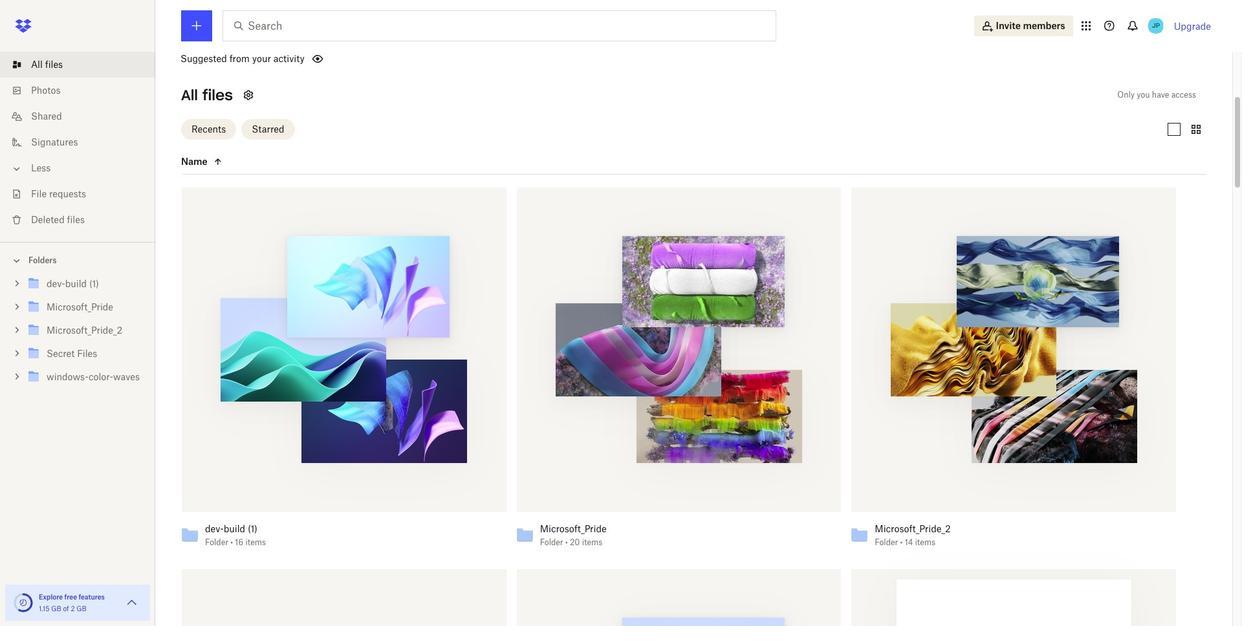 Task type: locate. For each thing, give the bounding box(es) containing it.
test
[[206, 44, 223, 55]]

build inside "dev-build (1)" "link"
[[65, 278, 87, 289]]

all up recents
[[181, 86, 198, 104]]

dev-build (1) button
[[205, 523, 478, 535]]

0 vertical spatial files
[[45, 59, 63, 70]]

shared
[[31, 111, 62, 122]]

only
[[1118, 90, 1135, 100]]

windows-color-waves link
[[26, 369, 145, 386]]

• left 20
[[565, 537, 568, 547]]

less image
[[10, 162, 23, 175]]

shared link
[[10, 104, 155, 129]]

2 gb from the left
[[76, 605, 87, 613]]

0 horizontal spatial items
[[245, 537, 266, 547]]

2 vertical spatial files
[[67, 214, 85, 225]]

• inside microsoft_pride_2 folder • 14 items
[[900, 537, 903, 547]]

upgrade
[[1174, 20, 1211, 31]]

• left '16'
[[230, 537, 233, 547]]

microsoft_pride_2 up 14
[[875, 523, 951, 534]]

• for microsoft_pride_2
[[900, 537, 903, 547]]

file requests link
[[10, 181, 155, 207]]

14
[[905, 537, 913, 547]]

build up '16'
[[224, 523, 245, 534]]

group
[[0, 270, 155, 399]]

0 horizontal spatial (1)
[[89, 278, 99, 289]]

folder left '16'
[[205, 537, 228, 547]]

0 vertical spatial build
[[65, 278, 87, 289]]

microsoft_pride_2 inside group
[[47, 325, 122, 336]]

microsoft_pride_2 button
[[875, 523, 1148, 535]]

free
[[64, 593, 77, 601]]

microsoft_pride inside group
[[47, 302, 113, 313]]

2 items from the left
[[582, 537, 603, 547]]

files down file requests link in the top left of the page
[[67, 214, 85, 225]]

folders button
[[0, 250, 155, 270]]

• inside microsoft_pride folder • 20 items
[[565, 537, 568, 547]]

folder, windows-color-waves row
[[517, 569, 841, 626]]

•
[[230, 537, 233, 547], [565, 537, 568, 547], [900, 537, 903, 547]]

dev-build (1)
[[47, 278, 99, 289]]

1 gb from the left
[[51, 605, 61, 613]]

(1) inside "link"
[[89, 278, 99, 289]]

invite members
[[996, 20, 1065, 31]]

0 horizontal spatial dev-
[[47, 278, 65, 289]]

windows-color-waves
[[47, 371, 140, 382]]

all files
[[31, 59, 63, 70], [181, 86, 233, 104]]

signatures link
[[10, 129, 155, 155]]

folder left 20
[[540, 537, 563, 547]]

folder, microsoft_pride row
[[512, 188, 841, 556]]

0 horizontal spatial gb
[[51, 605, 61, 613]]

3 • from the left
[[900, 537, 903, 547]]

2
[[71, 605, 75, 613]]

all
[[31, 59, 43, 70], [181, 86, 198, 104]]

members
[[1023, 20, 1065, 31]]

1 vertical spatial (1)
[[248, 523, 257, 534]]

1 vertical spatial dev-
[[205, 523, 224, 534]]

3 items from the left
[[915, 537, 936, 547]]

1 horizontal spatial files
[[67, 214, 85, 225]]

items inside dev-build (1) folder • 16 items
[[245, 537, 266, 547]]

microsoft_pride_2 link
[[26, 322, 145, 340]]

1 vertical spatial microsoft_pride_2
[[875, 523, 951, 534]]

microsoft_pride_2 down microsoft_pride link
[[47, 325, 122, 336]]

activity
[[274, 53, 305, 64]]

0 vertical spatial all
[[31, 59, 43, 70]]

files left 'folder settings' image
[[202, 86, 233, 104]]

quota usage element
[[13, 593, 34, 613]]

less
[[31, 162, 51, 173]]

1 horizontal spatial gb
[[76, 605, 87, 613]]

files for deleted files link
[[67, 214, 85, 225]]

1 vertical spatial files
[[202, 86, 233, 104]]

1 horizontal spatial items
[[582, 537, 603, 547]]

2 • from the left
[[565, 537, 568, 547]]

gb
[[51, 605, 61, 613], [76, 605, 87, 613]]

items right 14
[[915, 537, 936, 547]]

files up photos
[[45, 59, 63, 70]]

0 horizontal spatial microsoft_pride
[[47, 302, 113, 313]]

suggested
[[181, 53, 227, 64]]

dev- for dev-build (1) folder • 16 items
[[205, 523, 224, 534]]

microsoft_pride
[[47, 302, 113, 313], [540, 523, 607, 534]]

gb right 2
[[76, 605, 87, 613]]

folder
[[206, 58, 230, 68], [205, 537, 228, 547], [540, 537, 563, 547], [875, 537, 898, 547]]

folder inside microsoft_pride folder • 20 items
[[540, 537, 563, 547]]

dev-
[[47, 278, 65, 289], [205, 523, 224, 534]]

(1) inside dev-build (1) folder • 16 items
[[248, 523, 257, 534]]

build
[[65, 278, 87, 289], [224, 523, 245, 534]]

folder left 14
[[875, 537, 898, 547]]

build inside dev-build (1) folder • 16 items
[[224, 523, 245, 534]]

photos link
[[10, 78, 155, 104]]

0 vertical spatial microsoft_pride
[[47, 302, 113, 313]]

features
[[79, 593, 105, 601]]

1 horizontal spatial •
[[565, 537, 568, 547]]

items inside microsoft_pride_2 folder • 14 items
[[915, 537, 936, 547]]

deleted
[[31, 214, 65, 225]]

folder settings image
[[241, 87, 256, 103]]

0 horizontal spatial build
[[65, 278, 87, 289]]

0 horizontal spatial files
[[45, 59, 63, 70]]

build for dev-build (1)
[[65, 278, 87, 289]]

all files up recents
[[181, 86, 233, 104]]

access
[[1172, 90, 1196, 100]]

1 horizontal spatial microsoft_pride
[[540, 523, 607, 534]]

0 horizontal spatial •
[[230, 537, 233, 547]]

microsoft_pride_2
[[47, 325, 122, 336], [875, 523, 951, 534]]

folder down test
[[206, 58, 230, 68]]

items right '16'
[[245, 537, 266, 547]]

microsoft_pride for microsoft_pride folder • 20 items
[[540, 523, 607, 534]]

microsoft_pride_2 folder • 14 items
[[875, 523, 951, 547]]

upgrade link
[[1174, 20, 1211, 31]]

items
[[245, 537, 266, 547], [582, 537, 603, 547], [915, 537, 936, 547]]

…d
[[232, 58, 243, 68]]

list
[[0, 44, 155, 242]]

all files up photos
[[31, 59, 63, 70]]

(1)
[[89, 278, 99, 289], [248, 523, 257, 534]]

1 vertical spatial build
[[224, 523, 245, 534]]

deleted files
[[31, 214, 85, 225]]

dev- inside dev-build (1) folder • 16 items
[[205, 523, 224, 534]]

• left 14
[[900, 537, 903, 547]]

photos
[[31, 85, 60, 96]]

1 horizontal spatial build
[[224, 523, 245, 534]]

items inside microsoft_pride folder • 20 items
[[582, 537, 603, 547]]

items for microsoft_pride
[[582, 537, 603, 547]]

microsoft_pride link
[[26, 299, 145, 316]]

items for microsoft_pride_2
[[915, 537, 936, 547]]

starred button
[[241, 119, 295, 139]]

windows-
[[47, 371, 89, 382]]

(1) for dev-build (1)
[[89, 278, 99, 289]]

0 vertical spatial (1)
[[89, 278, 99, 289]]

name button
[[181, 154, 290, 169]]

0 vertical spatial dev-
[[47, 278, 65, 289]]

0 horizontal spatial all files
[[31, 59, 63, 70]]

1 items from the left
[[245, 537, 266, 547]]

microsoft_pride inside row
[[540, 523, 607, 534]]

2 horizontal spatial items
[[915, 537, 936, 547]]

folder inside test folder …d movies
[[206, 58, 230, 68]]

from
[[229, 53, 250, 64]]

invite
[[996, 20, 1021, 31]]

folder inside microsoft_pride_2 folder • 14 items
[[875, 537, 898, 547]]

1 horizontal spatial all
[[181, 86, 198, 104]]

recents button
[[181, 119, 236, 139]]

1 horizontal spatial microsoft_pride_2
[[875, 523, 951, 534]]

folder for test
[[206, 58, 230, 68]]

files inside list item
[[45, 59, 63, 70]]

microsoft_pride folder • 20 items
[[540, 523, 607, 547]]

microsoft_pride up 20
[[540, 523, 607, 534]]

your
[[252, 53, 271, 64]]

1 horizontal spatial dev-
[[205, 523, 224, 534]]

microsoft_pride down "dev-build (1)" "link" on the top of the page
[[47, 302, 113, 313]]

jp button
[[1146, 16, 1166, 36]]

20
[[570, 537, 580, 547]]

folder for microsoft_pride_2
[[875, 537, 898, 547]]

color-
[[89, 371, 113, 382]]

0 horizontal spatial all
[[31, 59, 43, 70]]

all files list item
[[0, 52, 155, 78]]

starred
[[252, 123, 284, 134]]

0 vertical spatial microsoft_pride_2
[[47, 325, 122, 336]]

1 vertical spatial microsoft_pride
[[540, 523, 607, 534]]

movies
[[245, 58, 271, 68]]

items right 20
[[582, 537, 603, 547]]

build for dev-build (1) folder • 16 items
[[224, 523, 245, 534]]

recents
[[192, 123, 226, 134]]

files
[[45, 59, 63, 70], [202, 86, 233, 104], [67, 214, 85, 225]]

only you have access
[[1118, 90, 1196, 100]]

2 horizontal spatial •
[[900, 537, 903, 547]]

1 vertical spatial all files
[[181, 86, 233, 104]]

secret files
[[47, 348, 97, 359]]

1 • from the left
[[230, 537, 233, 547]]

all up photos
[[31, 59, 43, 70]]

• inside dev-build (1) folder • 16 items
[[230, 537, 233, 547]]

dev- for dev-build (1)
[[47, 278, 65, 289]]

deleted files link
[[10, 207, 155, 233]]

gb left of
[[51, 605, 61, 613]]

0 horizontal spatial microsoft_pride_2
[[47, 325, 122, 336]]

build down folders button
[[65, 278, 87, 289]]

1 horizontal spatial all files
[[181, 86, 233, 104]]

1 horizontal spatial (1)
[[248, 523, 257, 534]]

microsoft_pride_2 inside row
[[875, 523, 951, 534]]

dev- inside "dev-build (1)" "link"
[[47, 278, 65, 289]]

0 vertical spatial all files
[[31, 59, 63, 70]]



Task type: vqa. For each thing, say whether or not it's contained in the screenshot.
windows-color-waves link
yes



Task type: describe. For each thing, give the bounding box(es) containing it.
folder, dev-build (1) row
[[177, 188, 506, 556]]

invite members button
[[974, 16, 1073, 36]]

folder …d movies button
[[206, 58, 271, 69]]

file requests
[[31, 188, 86, 199]]

1 vertical spatial all
[[181, 86, 198, 104]]

group containing dev-build (1)
[[0, 270, 155, 399]]

name
[[181, 156, 208, 167]]

file
[[31, 188, 47, 199]]

Search in folder "Dropbox" text field
[[248, 18, 749, 34]]

microsoft_pride button
[[540, 523, 813, 535]]

folder, microsoft_pride_2 row
[[847, 188, 1176, 556]]

dev-build (1) link
[[26, 276, 145, 293]]

files for all files link on the left of the page
[[45, 59, 63, 70]]

secret
[[47, 348, 75, 359]]

dev-build (1) folder • 16 items
[[205, 523, 266, 547]]

(1) for dev-build (1) folder • 16 items
[[248, 523, 257, 534]]

16
[[235, 537, 243, 547]]

• for microsoft_pride
[[565, 537, 568, 547]]

dropbox image
[[10, 13, 36, 39]]

microsoft_pride for microsoft_pride
[[47, 302, 113, 313]]

folder inside dev-build (1) folder • 16 items
[[205, 537, 228, 547]]

microsoft_pride_2 for microsoft_pride_2 folder • 14 items
[[875, 523, 951, 534]]

explore free features 1.15 gb of 2 gb
[[39, 593, 105, 613]]

folders
[[28, 256, 57, 265]]

all files inside all files link
[[31, 59, 63, 70]]

file, _ getting started with dropbox paper.paper row
[[852, 569, 1176, 626]]

suggested from your activity
[[181, 53, 305, 64]]

secret files link
[[26, 346, 145, 363]]

1.15
[[39, 605, 49, 613]]

requests
[[49, 188, 86, 199]]

signatures
[[31, 137, 78, 148]]

of
[[63, 605, 69, 613]]

jp
[[1152, 21, 1160, 30]]

folder, secret files row
[[182, 569, 506, 626]]

waves
[[113, 371, 140, 382]]

files
[[77, 348, 97, 359]]

all files link
[[10, 52, 155, 78]]

list containing all files
[[0, 44, 155, 242]]

test folder …d movies
[[206, 44, 271, 68]]

all inside list item
[[31, 59, 43, 70]]

microsoft_pride_2 for microsoft_pride_2
[[47, 325, 122, 336]]

have
[[1152, 90, 1169, 100]]

test button
[[206, 44, 271, 56]]

folder for microsoft_pride
[[540, 537, 563, 547]]

you
[[1137, 90, 1150, 100]]

explore
[[39, 593, 63, 601]]

2 horizontal spatial files
[[202, 86, 233, 104]]



